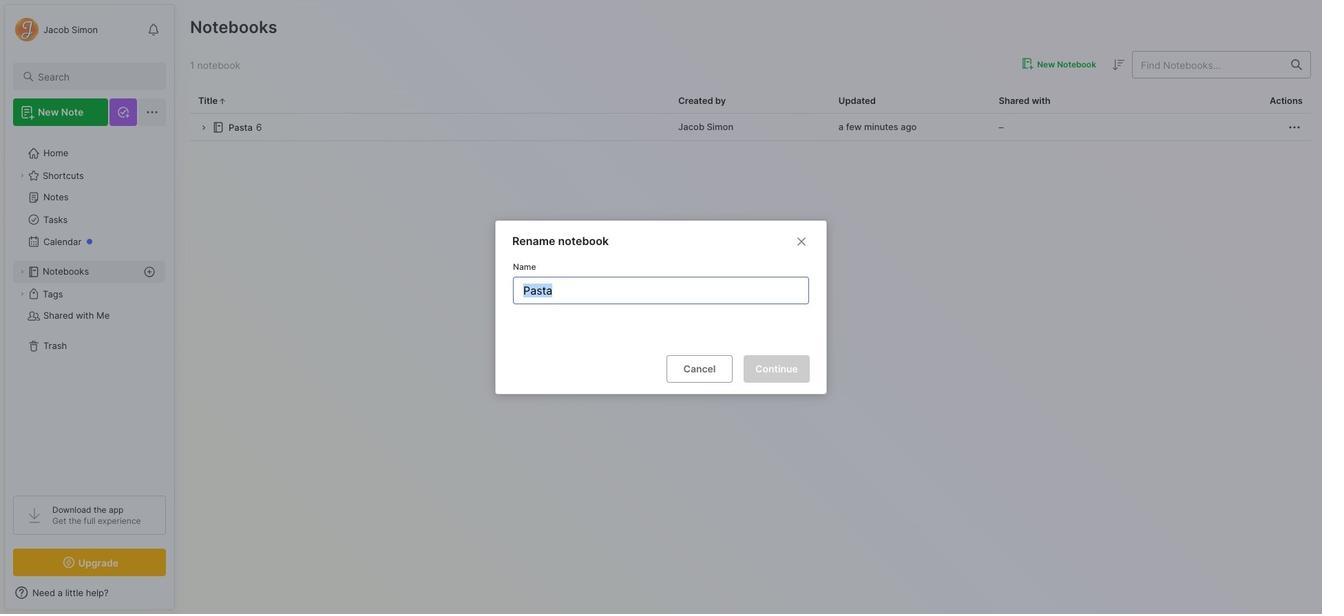 Task type: vqa. For each thing, say whether or not it's contained in the screenshot.
row
yes



Task type: locate. For each thing, give the bounding box(es) containing it.
tree
[[5, 134, 174, 484]]

row
[[190, 114, 1312, 141]]

Notebook name text field
[[522, 277, 803, 303]]

expand tags image
[[18, 290, 26, 298]]

None search field
[[38, 68, 154, 85]]

tree inside main element
[[5, 134, 174, 484]]

close image
[[794, 233, 810, 250]]



Task type: describe. For each thing, give the bounding box(es) containing it.
expand notebooks image
[[18, 268, 26, 276]]

main element
[[0, 0, 179, 615]]

Find Notebooks… text field
[[1133, 53, 1283, 76]]

Search text field
[[38, 70, 154, 83]]

none search field inside main element
[[38, 68, 154, 85]]



